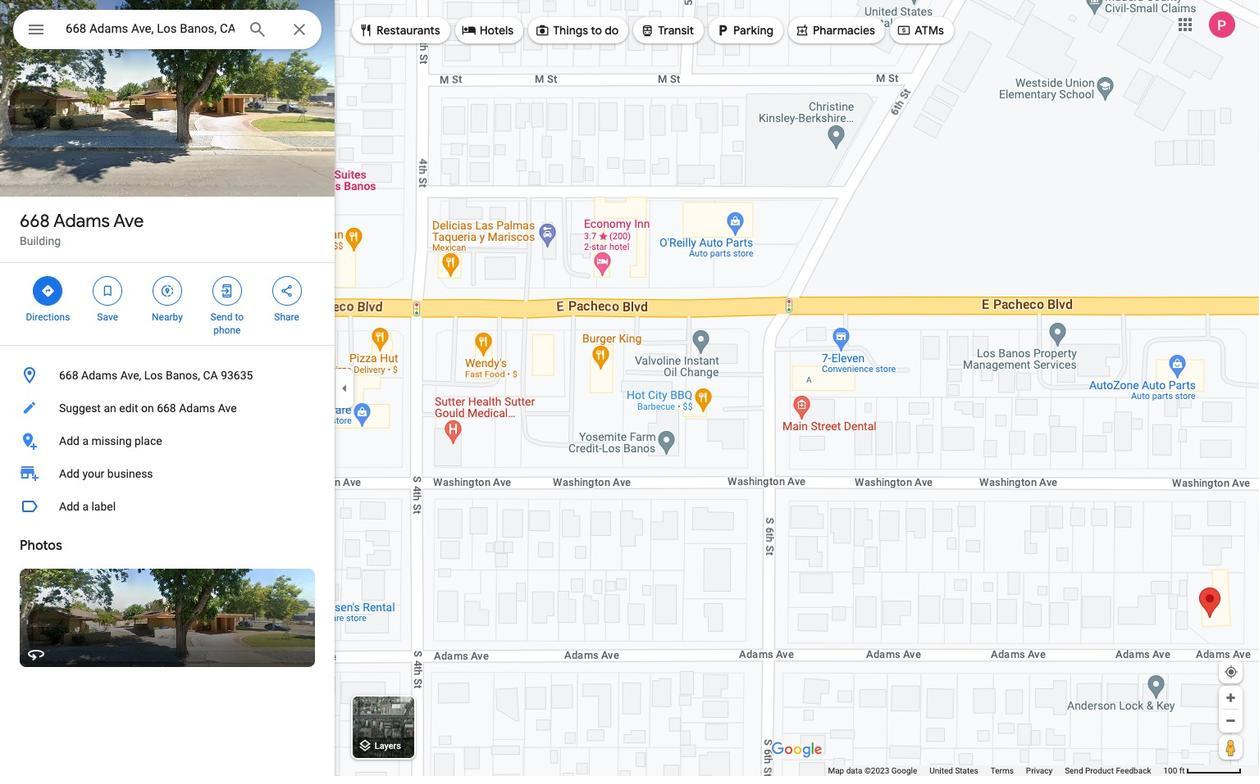 Task type: describe. For each thing, give the bounding box(es) containing it.
to inside  things to do
[[591, 23, 602, 38]]

100 ft
[[1164, 767, 1185, 776]]


[[100, 282, 115, 300]]

ave inside 668 adams ave building
[[113, 210, 144, 233]]

share
[[274, 312, 299, 323]]

add for add a missing place
[[59, 435, 80, 448]]

united states button
[[930, 766, 979, 777]]

suggest an edit on 668 adams ave button
[[0, 392, 335, 425]]

states
[[955, 767, 979, 776]]


[[279, 282, 294, 300]]

privacy button
[[1026, 766, 1053, 777]]

banos,
[[166, 369, 200, 382]]

93635
[[221, 369, 253, 382]]

zoom in image
[[1225, 692, 1237, 705]]

show street view coverage image
[[1219, 736, 1243, 761]]

to inside send to phone
[[235, 312, 244, 323]]

save
[[97, 312, 118, 323]]

a for label
[[82, 500, 89, 514]]

add a missing place
[[59, 435, 162, 448]]

 atms
[[897, 21, 944, 39]]

668 for ave
[[20, 210, 50, 233]]

your
[[82, 468, 104, 481]]

ave,
[[120, 369, 141, 382]]


[[640, 21, 655, 39]]

ft
[[1180, 767, 1185, 776]]

collapse side panel image
[[336, 379, 354, 398]]

668 adams ave building
[[20, 210, 144, 248]]

data
[[846, 767, 863, 776]]

phone
[[213, 325, 241, 336]]

 search field
[[13, 10, 322, 53]]

 pharmacies
[[795, 21, 875, 39]]


[[716, 21, 730, 39]]

adams inside "suggest an edit on 668 adams ave" "button"
[[179, 402, 215, 415]]

668 Adams Ave, Los Banos, CA 93635 field
[[13, 10, 322, 49]]

a for missing
[[82, 435, 89, 448]]

668 adams ave, los banos, ca 93635 button
[[0, 359, 335, 392]]

 transit
[[640, 21, 694, 39]]

668 inside "button"
[[157, 402, 176, 415]]

google maps element
[[0, 0, 1259, 777]]

add your business
[[59, 468, 153, 481]]

pharmacies
[[813, 23, 875, 38]]


[[462, 21, 476, 39]]

do
[[605, 23, 619, 38]]

google
[[892, 767, 918, 776]]

an
[[104, 402, 116, 415]]

add a missing place button
[[0, 425, 335, 458]]

hotels
[[480, 23, 514, 38]]

668 for ave,
[[59, 369, 78, 382]]

668 adams ave, los banos, ca 93635
[[59, 369, 253, 382]]

directions
[[26, 312, 70, 323]]

send product feedback
[[1065, 767, 1151, 776]]

ca
[[203, 369, 218, 382]]

 button
[[13, 10, 59, 53]]

building
[[20, 235, 61, 248]]


[[26, 18, 46, 41]]

adams for ave,
[[81, 369, 117, 382]]

privacy
[[1026, 767, 1053, 776]]

ave inside "button"
[[218, 402, 237, 415]]


[[220, 282, 234, 300]]

parking
[[734, 23, 774, 38]]



Task type: locate. For each thing, give the bounding box(es) containing it.
a
[[82, 435, 89, 448], [82, 500, 89, 514]]

map
[[828, 767, 844, 776]]

send product feedback button
[[1065, 766, 1151, 777]]

0 horizontal spatial send
[[210, 312, 233, 323]]

a left label
[[82, 500, 89, 514]]

send up phone
[[210, 312, 233, 323]]

ave up 
[[113, 210, 144, 233]]

add for add your business
[[59, 468, 80, 481]]

send
[[210, 312, 233, 323], [1065, 767, 1083, 776]]

united states
[[930, 767, 979, 776]]

to
[[591, 23, 602, 38], [235, 312, 244, 323]]

send to phone
[[210, 312, 244, 336]]

0 horizontal spatial to
[[235, 312, 244, 323]]

1 horizontal spatial ave
[[218, 402, 237, 415]]

adams left ave,
[[81, 369, 117, 382]]

edit
[[119, 402, 138, 415]]

©2023
[[865, 767, 890, 776]]

transit
[[658, 23, 694, 38]]

business
[[107, 468, 153, 481]]

1 vertical spatial send
[[1065, 767, 1083, 776]]

add
[[59, 435, 80, 448], [59, 468, 80, 481], [59, 500, 80, 514]]

adams
[[53, 210, 110, 233], [81, 369, 117, 382], [179, 402, 215, 415]]

to up phone
[[235, 312, 244, 323]]

feedback
[[1116, 767, 1151, 776]]

0 vertical spatial adams
[[53, 210, 110, 233]]

footer inside google maps element
[[828, 766, 1164, 777]]


[[795, 21, 810, 39]]

google account: payton hansen  
(payton.hansen@adept.ai) image
[[1209, 11, 1236, 37]]

adams inside 668 adams ave building
[[53, 210, 110, 233]]

send for send product feedback
[[1065, 767, 1083, 776]]

1 horizontal spatial to
[[591, 23, 602, 38]]

footer containing map data ©2023 google
[[828, 766, 1164, 777]]

1 vertical spatial ave
[[218, 402, 237, 415]]

add left your
[[59, 468, 80, 481]]

add left label
[[59, 500, 80, 514]]

none field inside the 668 adams ave, los banos, ca 93635 field
[[66, 19, 235, 39]]


[[897, 21, 911, 39]]

nearby
[[152, 312, 183, 323]]

2 add from the top
[[59, 468, 80, 481]]

layers
[[375, 742, 401, 753]]

1 vertical spatial 668
[[59, 369, 78, 382]]

1 horizontal spatial 668
[[59, 369, 78, 382]]

add for add a label
[[59, 500, 80, 514]]

1 vertical spatial add
[[59, 468, 80, 481]]

 restaurants
[[359, 21, 440, 39]]

668 adams ave main content
[[0, 0, 335, 777]]

668 right on
[[157, 402, 176, 415]]

1 horizontal spatial send
[[1065, 767, 1083, 776]]

adams up building
[[53, 210, 110, 233]]

map data ©2023 google
[[828, 767, 918, 776]]

0 vertical spatial ave
[[113, 210, 144, 233]]

place
[[135, 435, 162, 448]]

1 a from the top
[[82, 435, 89, 448]]

things
[[553, 23, 588, 38]]

on
[[141, 402, 154, 415]]


[[535, 21, 550, 39]]

2 vertical spatial adams
[[179, 402, 215, 415]]

suggest
[[59, 402, 101, 415]]

suggest an edit on 668 adams ave
[[59, 402, 237, 415]]

label
[[91, 500, 116, 514]]

add down suggest
[[59, 435, 80, 448]]

zoom out image
[[1225, 715, 1237, 728]]

100
[[1164, 767, 1178, 776]]


[[359, 21, 373, 39]]

668 up building
[[20, 210, 50, 233]]

photos
[[20, 538, 62, 555]]

missing
[[91, 435, 132, 448]]

2 a from the top
[[82, 500, 89, 514]]

 things to do
[[535, 21, 619, 39]]

adams inside '668 adams ave, los banos, ca 93635' button
[[81, 369, 117, 382]]

0 vertical spatial send
[[210, 312, 233, 323]]

0 horizontal spatial ave
[[113, 210, 144, 233]]

footer
[[828, 766, 1164, 777]]

2 vertical spatial add
[[59, 500, 80, 514]]

show your location image
[[1224, 665, 1239, 680]]

None field
[[66, 19, 235, 39]]


[[160, 282, 175, 300]]

0 vertical spatial 668
[[20, 210, 50, 233]]

restaurants
[[377, 23, 440, 38]]

668
[[20, 210, 50, 233], [59, 369, 78, 382], [157, 402, 176, 415]]

united
[[930, 767, 953, 776]]

ave down 93635
[[218, 402, 237, 415]]

add a label
[[59, 500, 116, 514]]

product
[[1085, 767, 1114, 776]]

0 vertical spatial a
[[82, 435, 89, 448]]

1 vertical spatial a
[[82, 500, 89, 514]]

1 add from the top
[[59, 435, 80, 448]]

0 horizontal spatial 668
[[20, 210, 50, 233]]

668 inside 668 adams ave building
[[20, 210, 50, 233]]

add a label button
[[0, 491, 335, 523]]

send left product at right
[[1065, 767, 1083, 776]]

terms
[[991, 767, 1014, 776]]

3 add from the top
[[59, 500, 80, 514]]

 parking
[[716, 21, 774, 39]]

2 vertical spatial 668
[[157, 402, 176, 415]]

2 horizontal spatial 668
[[157, 402, 176, 415]]

terms button
[[991, 766, 1014, 777]]

atms
[[915, 23, 944, 38]]

668 inside button
[[59, 369, 78, 382]]

send for send to phone
[[210, 312, 233, 323]]

100 ft button
[[1164, 767, 1242, 776]]

ave
[[113, 210, 144, 233], [218, 402, 237, 415]]

send inside button
[[1065, 767, 1083, 776]]

adams down ca
[[179, 402, 215, 415]]

send inside send to phone
[[210, 312, 233, 323]]

0 vertical spatial to
[[591, 23, 602, 38]]

to left do
[[591, 23, 602, 38]]


[[41, 282, 55, 300]]

adams for ave
[[53, 210, 110, 233]]

1 vertical spatial to
[[235, 312, 244, 323]]

0 vertical spatial add
[[59, 435, 80, 448]]

 hotels
[[462, 21, 514, 39]]

actions for 668 adams ave region
[[0, 263, 335, 345]]

a left missing
[[82, 435, 89, 448]]

1 vertical spatial adams
[[81, 369, 117, 382]]

los
[[144, 369, 163, 382]]

668 up suggest
[[59, 369, 78, 382]]

add your business link
[[0, 458, 335, 491]]



Task type: vqa. For each thing, say whether or not it's contained in the screenshot.
the bottom Feb
no



